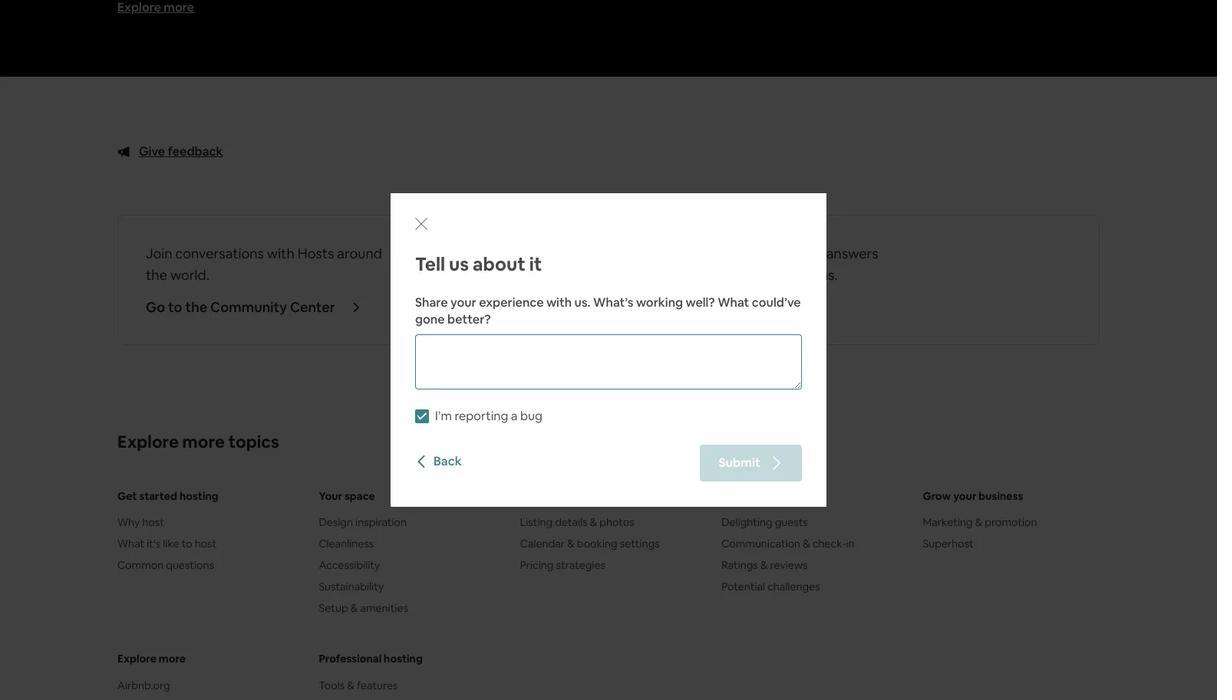 Task type: locate. For each thing, give the bounding box(es) containing it.
features
[[357, 679, 398, 693]]

with left us.
[[546, 294, 572, 310]]

why host link
[[117, 515, 294, 531]]

1 horizontal spatial with
[[546, 294, 572, 310]]

like
[[163, 538, 179, 551]]

0 vertical spatial more
[[182, 432, 225, 453]]

what down why at bottom left
[[117, 538, 144, 551]]

explore for explore more
[[117, 653, 156, 667]]

0 vertical spatial your
[[450, 294, 477, 310]]

to up the frequently
[[708, 245, 722, 263]]

hosting up tools & features link
[[384, 653, 423, 667]]

your space
[[319, 490, 375, 504]]

your space link
[[319, 489, 496, 505]]

your
[[319, 490, 342, 504]]

& down communication
[[761, 559, 768, 573]]

the down the world.
[[185, 299, 207, 317]]

tell us about it
[[415, 252, 542, 276]]

get started hosting link
[[117, 489, 294, 505]]

1 go from the left
[[146, 299, 165, 317]]

your up better?
[[450, 294, 477, 310]]

go to the community center
[[146, 299, 335, 317]]

with inside share your experience with us. what's working well? what could've gone better?
[[546, 294, 572, 310]]

grow
[[923, 490, 951, 504]]

& down details
[[567, 538, 575, 551]]

join
[[146, 245, 172, 263]]

sustainability link
[[319, 580, 496, 595]]

0 horizontal spatial your
[[450, 294, 477, 310]]

& for marketing & promotion
[[975, 516, 983, 530]]

us.
[[575, 294, 591, 310]]

the for community center
[[185, 299, 207, 317]]

common
[[117, 559, 164, 573]]

to
[[708, 245, 722, 263], [646, 267, 660, 284], [168, 299, 182, 317], [669, 299, 683, 317], [182, 538, 192, 551]]

& inside "link"
[[975, 516, 983, 530]]

1 vertical spatial explore
[[117, 653, 156, 667]]

share your experience with us. what's working well? what could've gone better?
[[415, 294, 801, 327]]

1 vertical spatial more
[[159, 653, 186, 667]]

asked
[[732, 267, 770, 284]]

0 horizontal spatial the
[[185, 299, 207, 317]]

0 vertical spatial what
[[718, 294, 749, 310]]

1 vertical spatial host
[[195, 538, 217, 551]]

explore up started
[[117, 432, 179, 453]]

& right the tools
[[347, 679, 355, 693]]

& down delighting guests link
[[803, 538, 810, 551]]

& down grow your business
[[975, 516, 983, 530]]

more for explore more topics
[[182, 432, 225, 453]]

common questions link
[[117, 558, 294, 574]]

1 horizontal spatial host
[[195, 538, 217, 551]]

to down find
[[646, 267, 660, 284]]

find
[[646, 245, 673, 263]]

share
[[415, 294, 448, 310]]

1 horizontal spatial hosting
[[384, 653, 423, 667]]

1 horizontal spatial go
[[646, 299, 666, 317]]

1 explore from the top
[[117, 432, 179, 453]]

0 horizontal spatial with
[[267, 245, 295, 263]]

airbnb.org
[[117, 679, 170, 693]]

with left hosts
[[267, 245, 295, 263]]

the
[[185, 299, 207, 317], [686, 299, 708, 317]]

0 horizontal spatial host
[[142, 516, 164, 530]]

your right grow
[[954, 490, 977, 504]]

setup & amenities link
[[319, 601, 496, 617]]

go down the world.
[[146, 299, 165, 317]]

1 horizontal spatial what
[[718, 294, 749, 310]]

photos
[[600, 516, 635, 530]]

pricing
[[520, 559, 554, 573]]

2 the from the left
[[686, 299, 708, 317]]

bug
[[520, 408, 542, 424]]

with
[[267, 245, 295, 263], [546, 294, 572, 310]]

back
[[434, 454, 462, 470]]

working
[[636, 294, 683, 310]]

more left topics
[[182, 432, 225, 453]]

hosting up why host 'link'
[[180, 490, 218, 504]]

grow your business link
[[923, 489, 1100, 505]]

a
[[511, 408, 518, 424]]

1 vertical spatial with
[[546, 294, 572, 310]]

settings
[[620, 538, 660, 551]]

potential challenges
[[722, 581, 820, 594]]

1 vertical spatial your
[[954, 490, 977, 504]]

it
[[529, 252, 542, 276]]

0 vertical spatial host
[[142, 516, 164, 530]]

1 horizontal spatial your
[[954, 490, 977, 504]]

the down the frequently
[[686, 299, 708, 317]]

1 horizontal spatial the
[[686, 299, 708, 317]]

2 explore from the top
[[117, 653, 156, 667]]

your inside share your experience with us. what's working well? what could've gone better?
[[450, 294, 477, 310]]

2 go from the left
[[646, 299, 666, 317]]

what
[[718, 294, 749, 310], [117, 538, 144, 551]]

0 vertical spatial hosting
[[180, 490, 218, 504]]

tools & features
[[319, 679, 398, 693]]

get started hosting
[[117, 490, 218, 504]]

0 horizontal spatial hosting
[[180, 490, 218, 504]]

superhost
[[923, 538, 974, 551]]

superhost link
[[923, 537, 1100, 552]]

guests
[[775, 516, 808, 530]]

give
[[139, 144, 165, 160]]

hosts
[[298, 245, 334, 263]]

give feedback button
[[111, 138, 229, 166]]

what down asked
[[718, 294, 749, 310]]

how-
[[676, 245, 708, 263]]

potential challenges link
[[722, 580, 898, 595]]

more up airbnb.org on the left bottom
[[159, 653, 186, 667]]

explore
[[117, 432, 179, 453], [117, 653, 156, 667]]

accessibility
[[319, 559, 380, 573]]

0 horizontal spatial go
[[146, 299, 165, 317]]

started
[[139, 490, 177, 504]]

communication
[[722, 538, 801, 551]]

host down why host 'link'
[[195, 538, 217, 551]]

host up it's
[[142, 516, 164, 530]]

0 horizontal spatial what
[[117, 538, 144, 551]]

communication & check-in
[[722, 538, 855, 551]]

check-
[[813, 538, 846, 551]]

strategies
[[556, 559, 606, 573]]

& for ratings & reviews
[[761, 559, 768, 573]]

pricing strategies
[[520, 559, 606, 573]]

tools
[[319, 679, 345, 693]]

back button
[[415, 454, 462, 471]]

design inspiration
[[319, 516, 407, 530]]

go right what's
[[646, 299, 666, 317]]

& right setup
[[351, 602, 358, 616]]

ratings & reviews
[[722, 559, 808, 573]]

hosting
[[180, 490, 218, 504], [384, 653, 423, 667]]

explore up airbnb.org on the left bottom
[[117, 653, 156, 667]]

0 vertical spatial with
[[267, 245, 295, 263]]

ratings
[[722, 559, 758, 573]]

what it's like to host link
[[117, 537, 294, 552]]

to right like
[[182, 538, 192, 551]]

in
[[846, 538, 855, 551]]

1 the from the left
[[185, 299, 207, 317]]

well?
[[686, 294, 715, 310]]

explore more link
[[117, 652, 294, 667]]

why
[[117, 516, 140, 530]]

tell
[[415, 252, 445, 276]]

explore for explore more topics
[[117, 432, 179, 453]]

better?
[[447, 311, 491, 327]]

0 vertical spatial explore
[[117, 432, 179, 453]]



Task type: describe. For each thing, give the bounding box(es) containing it.
& for tools & features
[[347, 679, 355, 693]]

potential
[[722, 581, 765, 594]]

what it's like to host
[[117, 538, 217, 551]]

it's
[[147, 538, 161, 551]]

what's
[[593, 294, 634, 310]]

get
[[117, 490, 137, 504]]

go for go to the community center
[[146, 299, 165, 317]]

host inside 'link'
[[142, 516, 164, 530]]

reporting
[[455, 408, 508, 424]]

around
[[337, 245, 382, 263]]

business
[[979, 490, 1023, 504]]

answers
[[827, 245, 879, 263]]

details
[[555, 516, 588, 530]]

professional
[[319, 653, 382, 667]]

delighting guests link
[[722, 515, 898, 531]]

& for setup & amenities
[[351, 602, 358, 616]]

gone
[[415, 311, 445, 327]]

the for help center
[[686, 299, 708, 317]]

join conversations with hosts around the world.
[[146, 245, 382, 284]]

inspiration
[[355, 516, 407, 530]]

pricing strategies link
[[520, 558, 697, 574]]

listing
[[520, 516, 553, 530]]

could've
[[752, 294, 801, 310]]

marketing
[[923, 516, 973, 530]]

amenities
[[360, 602, 408, 616]]

Share your experience with us. What's working well? What could've gone better? text field
[[415, 334, 802, 390]]

listing details & photos
[[520, 516, 635, 530]]

find how-to articles and get answers to frequently asked questions.
[[646, 245, 879, 284]]

to left "well?"
[[669, 299, 683, 317]]

sustainability
[[319, 581, 384, 594]]

experience
[[479, 294, 544, 310]]

calendar & booking settings
[[520, 538, 660, 551]]

airbnb.org link
[[117, 678, 294, 693]]

your for business
[[954, 490, 977, 504]]

about
[[473, 252, 525, 276]]

calendar
[[520, 538, 565, 551]]

explore more topics
[[117, 432, 279, 453]]

professional hosting
[[319, 653, 423, 667]]

us
[[449, 252, 469, 276]]

1 vertical spatial what
[[117, 538, 144, 551]]

delighting
[[722, 516, 773, 530]]

marketing & promotion
[[923, 516, 1037, 530]]

your for experience
[[450, 294, 477, 310]]

common questions
[[117, 559, 214, 573]]

topics
[[228, 432, 279, 453]]

go for go to the help center
[[646, 299, 666, 317]]

questions.
[[773, 267, 838, 284]]

i'm
[[435, 408, 452, 424]]

the world.
[[146, 267, 209, 284]]

setup & amenities
[[319, 602, 408, 616]]

articles
[[725, 245, 771, 263]]

setup
[[319, 602, 348, 616]]

space
[[345, 490, 375, 504]]

what inside share your experience with us. what's working well? what could've gone better?
[[718, 294, 749, 310]]

community center
[[210, 299, 335, 317]]

and
[[774, 245, 798, 263]]

tools & features link
[[319, 678, 496, 693]]

submit button
[[700, 445, 802, 482]]

& for calendar & booking settings
[[567, 538, 575, 551]]

design
[[319, 516, 353, 530]]

frequently
[[663, 267, 729, 284]]

listing details & photos link
[[520, 515, 697, 531]]

feedback
[[168, 144, 223, 160]]

ratings & reviews link
[[722, 558, 898, 574]]

booking
[[577, 538, 618, 551]]

& up calendar & booking settings
[[590, 516, 597, 530]]

& for communication & check-in
[[803, 538, 810, 551]]

i'm reporting a bug
[[435, 408, 542, 424]]

1 vertical spatial hosting
[[384, 653, 423, 667]]

to down the world.
[[168, 299, 182, 317]]

get
[[801, 245, 824, 263]]

communication & check-in link
[[722, 537, 898, 552]]

cleanliness link
[[319, 537, 496, 552]]

more for explore more
[[159, 653, 186, 667]]

with inside join conversations with hosts around the world.
[[267, 245, 295, 263]]

submit
[[719, 455, 761, 471]]

questions
[[166, 559, 214, 573]]

go to the help center
[[646, 299, 789, 317]]

calendar & booking settings link
[[520, 537, 697, 552]]

design inspiration link
[[319, 515, 496, 531]]

professional hosting link
[[319, 652, 496, 667]]



Task type: vqa. For each thing, say whether or not it's contained in the screenshot.
Stadium.
no



